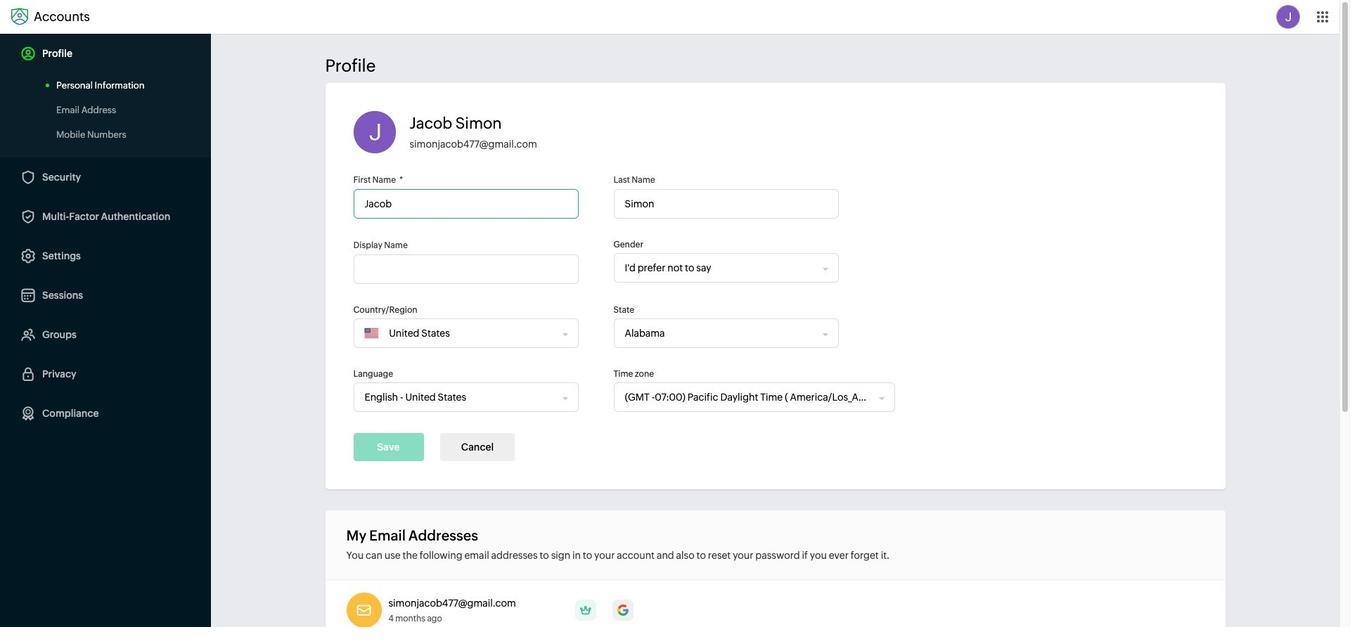 Task type: vqa. For each thing, say whether or not it's contained in the screenshot.
the the within the 'Authorized Websites View And Manage The Websites You'Ve Granted Access To Your Account Information.'
no



Task type: locate. For each thing, give the bounding box(es) containing it.
None text field
[[354, 189, 579, 219], [614, 189, 839, 219], [354, 255, 579, 284], [354, 189, 579, 219], [614, 189, 839, 219], [354, 255, 579, 284]]

None field
[[615, 254, 824, 282], [379, 319, 558, 348], [615, 319, 824, 348], [354, 383, 563, 412], [615, 383, 880, 412], [615, 254, 824, 282], [379, 319, 558, 348], [615, 319, 824, 348], [354, 383, 563, 412], [615, 383, 880, 412]]



Task type: describe. For each thing, give the bounding box(es) containing it.
primary image
[[575, 600, 596, 621]]



